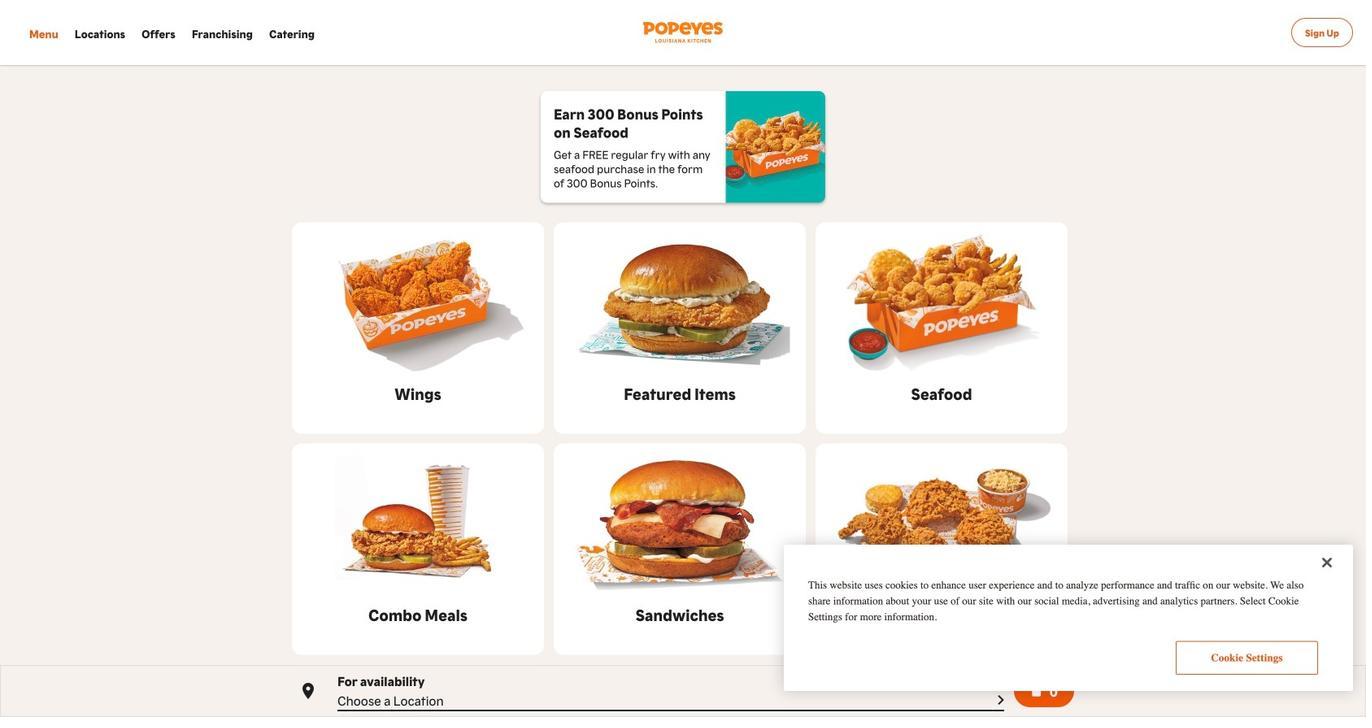 Task type: locate. For each thing, give the bounding box(es) containing it.
heading for freshly prepared bonafide chicken image
[[873, 603, 1010, 626]]

wings image
[[292, 229, 544, 375]]

featured items image
[[554, 229, 806, 375]]

heading
[[554, 104, 713, 141], [395, 382, 441, 405], [624, 382, 736, 405], [911, 382, 972, 405], [368, 603, 468, 626], [635, 603, 724, 626], [873, 603, 1010, 626]]

chicken sandwich image
[[554, 450, 806, 596]]

freshly prepared bonafide chicken image
[[816, 450, 1068, 596]]



Task type: describe. For each thing, give the bounding box(es) containing it.
heading for seafood image
[[911, 382, 972, 405]]

heading for classic chicken sandwich & cajun fries image
[[368, 603, 468, 626]]

seafood image
[[816, 229, 1068, 375]]

earn 300 bonus points on seafood image
[[726, 91, 825, 203]]

heading for chicken sandwich image on the bottom
[[635, 603, 724, 626]]

heading for wings image
[[395, 382, 441, 405]]

classic chicken sandwich & cajun fries image
[[292, 450, 544, 596]]

heading for featured items image
[[624, 382, 736, 405]]



